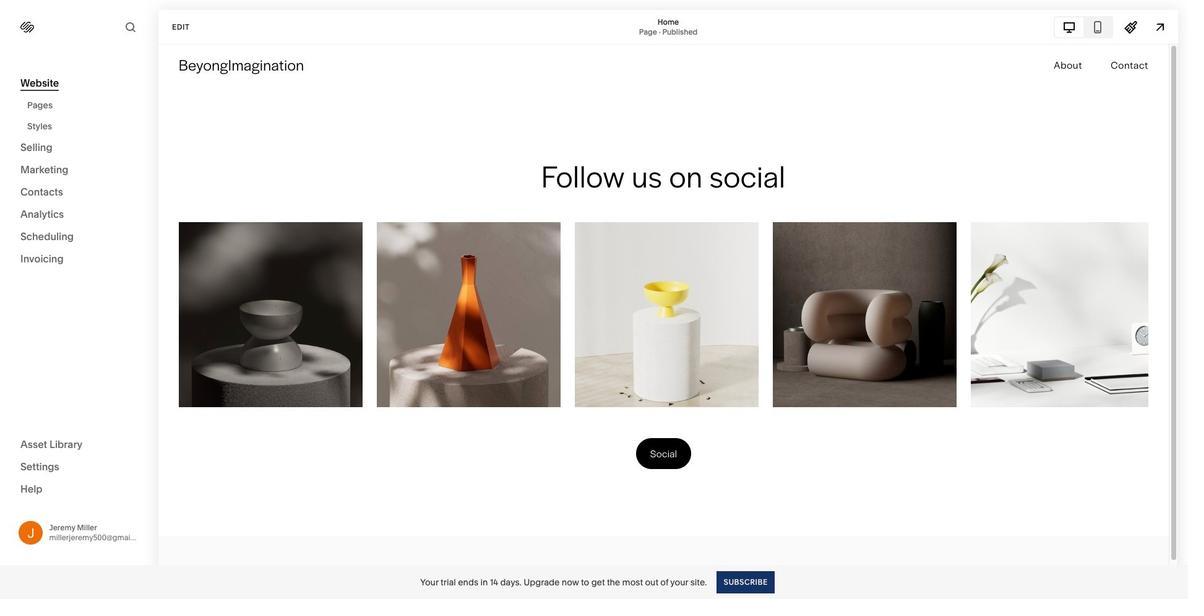 Task type: vqa. For each thing, say whether or not it's contained in the screenshot.
'mobile' "image"
yes



Task type: locate. For each thing, give the bounding box(es) containing it.
search image
[[124, 20, 137, 34]]

mobile image
[[1091, 20, 1105, 34]]

desktop image
[[1063, 20, 1077, 34]]

tab list
[[1056, 17, 1113, 37]]

site preview image
[[1154, 20, 1168, 34]]

style image
[[1125, 20, 1139, 34]]



Task type: describe. For each thing, give the bounding box(es) containing it.
logo squarespace image
[[20, 20, 34, 34]]



